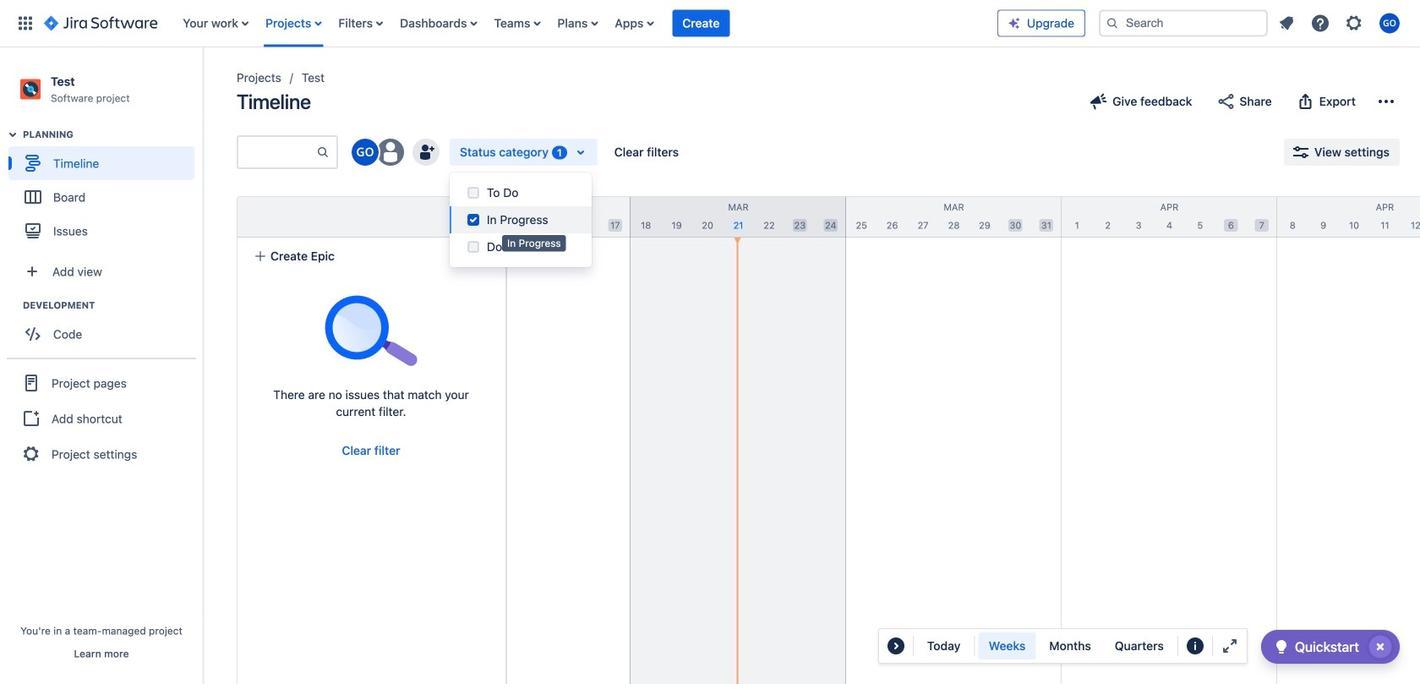 Task type: vqa. For each thing, say whether or not it's contained in the screenshot.
first HEADING
yes



Task type: describe. For each thing, give the bounding box(es) containing it.
development image
[[3, 295, 23, 316]]

dismiss quickstart image
[[1368, 633, 1395, 661]]

your profile and settings image
[[1380, 13, 1401, 33]]

2 column header from the left
[[415, 197, 631, 237]]

appswitcher icon image
[[15, 13, 36, 33]]

export icon image
[[1296, 91, 1317, 112]]

4 column header from the left
[[847, 197, 1062, 237]]

heading for planning image
[[23, 128, 202, 141]]

notifications image
[[1277, 13, 1297, 33]]

sidebar navigation image
[[184, 68, 222, 101]]

heading for development image
[[23, 299, 202, 312]]

row group inside timeline grid
[[237, 196, 506, 238]]

row inside row group
[[238, 197, 506, 238]]

planning image
[[3, 124, 23, 145]]

help image
[[1311, 13, 1331, 33]]

Search timeline text field
[[239, 137, 316, 167]]

check image
[[1272, 637, 1292, 657]]

6 column header from the left
[[1278, 197, 1421, 237]]

enter full screen image
[[1220, 636, 1241, 656]]

legend image
[[1186, 636, 1206, 656]]

add people image
[[416, 142, 436, 162]]



Task type: locate. For each thing, give the bounding box(es) containing it.
0 horizontal spatial list
[[174, 0, 998, 47]]

2 heading from the top
[[23, 299, 202, 312]]

group
[[8, 128, 202, 253], [8, 299, 202, 356], [7, 358, 196, 478], [979, 633, 1175, 660]]

tooltip
[[502, 235, 566, 252]]

banner
[[0, 0, 1421, 47]]

1 column header from the left
[[200, 197, 415, 237]]

1 vertical spatial heading
[[23, 299, 202, 312]]

0 vertical spatial heading
[[23, 128, 202, 141]]

3 column header from the left
[[631, 197, 847, 237]]

search image
[[1106, 16, 1120, 30]]

heading
[[23, 128, 202, 141], [23, 299, 202, 312]]

sidebar element
[[0, 47, 203, 684]]

None search field
[[1100, 10, 1269, 37]]

jira software image
[[44, 13, 158, 33], [44, 13, 158, 33]]

timeline grid
[[200, 196, 1421, 684]]

list item
[[673, 0, 730, 47]]

primary element
[[10, 0, 998, 47]]

list
[[174, 0, 998, 47], [1272, 8, 1411, 38]]

Search field
[[1100, 10, 1269, 37]]

column header
[[200, 197, 415, 237], [415, 197, 631, 237], [631, 197, 847, 237], [847, 197, 1062, 237], [1062, 197, 1278, 237], [1278, 197, 1421, 237]]

row group
[[237, 196, 506, 238]]

row
[[238, 197, 506, 238]]

settings image
[[1345, 13, 1365, 33]]

1 heading from the top
[[23, 128, 202, 141]]

1 horizontal spatial list
[[1272, 8, 1411, 38]]

5 column header from the left
[[1062, 197, 1278, 237]]



